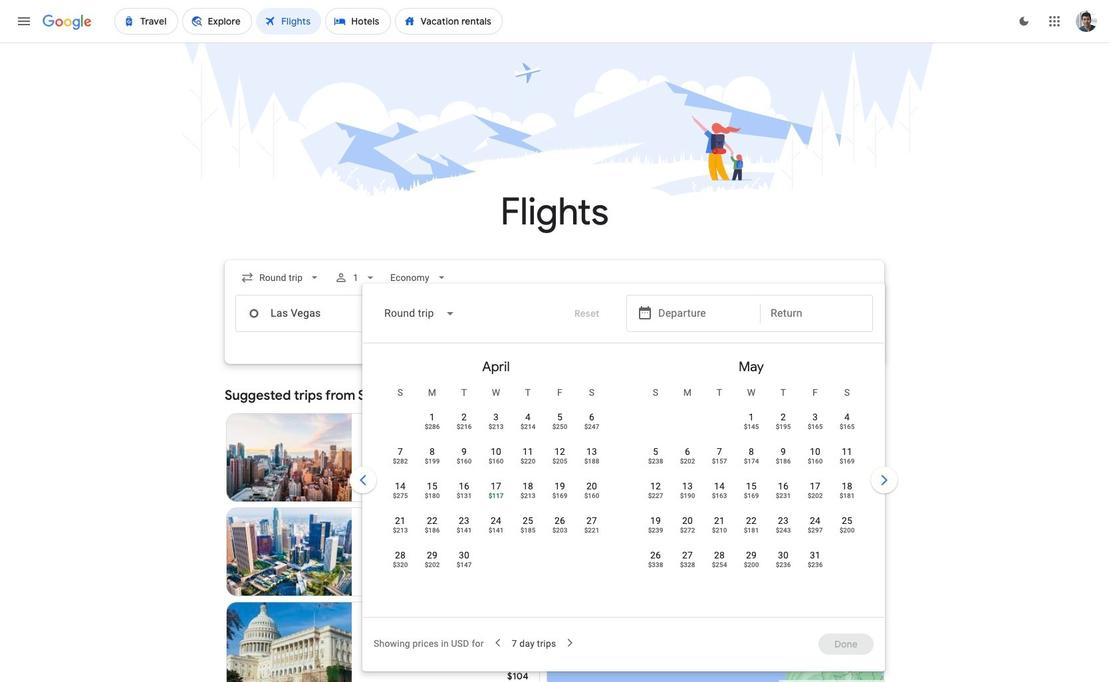 Task type: vqa. For each thing, say whether or not it's contained in the screenshot.
Add your business link
no



Task type: locate. For each thing, give the bounding box(es) containing it.
, 160 us dollars element up "tuesday, april 16, 2024" element
[[457, 459, 472, 465]]

, 250 us dollars element
[[552, 424, 567, 431]]

0 horizontal spatial , 160 us dollars element
[[457, 459, 472, 465]]

sunday, may 12, 2024 element
[[650, 480, 661, 493]]

thursday, april 25, 2024 element
[[523, 515, 533, 528]]

0 horizontal spatial , 202 us dollars element
[[425, 563, 440, 569]]

wednesday, april 3, 2024 element
[[493, 411, 499, 424]]

0 vertical spatial , 202 us dollars element
[[680, 459, 695, 465]]

, 190 us dollars element
[[680, 493, 695, 500]]

tuesday, may 14, 2024 element
[[714, 480, 725, 493]]

cell
[[799, 406, 831, 438], [831, 406, 863, 438], [799, 441, 831, 473], [831, 441, 863, 473], [799, 475, 831, 507], [831, 475, 863, 507], [799, 510, 831, 542], [831, 510, 863, 542], [799, 545, 831, 576]]

wednesday, may 15, 2024 element
[[746, 480, 757, 493]]

wednesday, may 8, 2024 element
[[749, 445, 754, 459]]

2 horizontal spatial , 213 us dollars element
[[520, 493, 535, 500]]

, 213 us dollars element up the 'sunday, april 28, 2024' 'element'
[[393, 528, 408, 535]]

frontier image up previous icon
[[362, 453, 373, 463]]

1 frontier image from the top
[[362, 453, 373, 463]]

0 vertical spatial , 186 us dollars element
[[776, 459, 791, 465]]

, 141 us dollars element up tuesday, april 30, 2024 element
[[457, 528, 472, 535]]

1 horizontal spatial , 202 us dollars element
[[680, 459, 695, 465]]

0 horizontal spatial , 141 us dollars element
[[457, 528, 472, 535]]

, 202 us dollars element for monday, april 29, 2024 element
[[425, 563, 440, 569]]

1 , 141 us dollars element from the left
[[457, 528, 472, 535]]

0 horizontal spatial , 186 us dollars element
[[425, 528, 440, 535]]

, 213 us dollars element up wednesday, april 10, 2024 element
[[488, 424, 504, 431]]

, 328 us dollars element
[[680, 563, 695, 569]]

, 141 us dollars element left the , 185 us dollars element
[[488, 528, 504, 535]]

grid inside flight search box
[[368, 349, 879, 626]]

, 169 us dollars element up the friday, april 26, 2024 'element'
[[552, 493, 567, 500]]

 image
[[407, 451, 410, 465]]

, 202 us dollars element left , 147 us dollars element in the left of the page
[[425, 563, 440, 569]]

sunday, may 26, 2024 element
[[650, 549, 661, 563]]

, 141 us dollars element for the wednesday, april 24, 2024 element
[[488, 528, 504, 535]]

1 horizontal spatial , 141 us dollars element
[[488, 528, 504, 535]]

, 131 us dollars element
[[457, 493, 472, 500]]

, 202 us dollars element up monday, may 13, 2024 element
[[680, 459, 695, 465]]

sunday, april 14, 2024 element
[[395, 480, 406, 493]]

sunday, april 28, 2024 element
[[395, 549, 406, 563]]

, 186 us dollars element
[[776, 459, 791, 465], [425, 528, 440, 535]]

0 vertical spatial , 213 us dollars element
[[488, 424, 504, 431]]

0 horizontal spatial , 169 us dollars element
[[552, 493, 567, 500]]

, 213 us dollars element for wednesday, april 3, 2024 element
[[488, 424, 504, 431]]

, 202 us dollars element
[[680, 459, 695, 465], [425, 563, 440, 569]]

, 169 us dollars element up wednesday, may 22, 2024 element
[[744, 493, 759, 500]]

 image
[[407, 640, 410, 654]]

sunday, april 21, 2024 element
[[395, 515, 406, 528]]

0 vertical spatial frontier image
[[362, 453, 373, 463]]

monday, may 13, 2024 element
[[682, 480, 693, 493]]

, 221 us dollars element
[[584, 528, 599, 535]]

2 horizontal spatial , 160 us dollars element
[[584, 493, 599, 500]]

wednesday, may 1, 2024 element
[[749, 411, 754, 424]]

grid
[[368, 349, 879, 626]]

2 , 169 us dollars element from the left
[[744, 493, 759, 500]]

, 160 us dollars element up saturday, april 27, 2024 element
[[584, 493, 599, 500]]

swap origin and destination. image
[[418, 306, 434, 322]]

frontier image
[[362, 453, 373, 463], [362, 547, 373, 558]]

wednesday, may 29, 2024 element
[[746, 549, 757, 563]]

, 169 us dollars element
[[552, 493, 567, 500], [744, 493, 759, 500]]

, 160 us dollars element for tuesday, april 9, 2024 element
[[457, 459, 472, 465]]

, 254 us dollars element
[[712, 563, 727, 569]]

, 141 us dollars element
[[457, 528, 472, 535], [488, 528, 504, 535]]

row
[[416, 400, 608, 443], [735, 400, 863, 443], [384, 440, 608, 477], [640, 440, 863, 477], [384, 474, 608, 512], [640, 474, 863, 512], [384, 509, 608, 547], [640, 509, 863, 547], [384, 543, 480, 581], [640, 543, 831, 581]]

2 , 141 us dollars element from the left
[[488, 528, 504, 535]]

104 US dollars text field
[[507, 671, 529, 683]]

tuesday, april 23, 2024 element
[[459, 515, 469, 528]]

, 213 us dollars element
[[488, 424, 504, 431], [520, 493, 535, 500], [393, 528, 408, 535]]

, 338 us dollars element
[[648, 563, 663, 569]]

, 236 us dollars element
[[776, 563, 791, 569]]

2 vertical spatial , 213 us dollars element
[[393, 528, 408, 535]]

Flight search field
[[214, 261, 900, 672]]

, 160 us dollars element up wednesday, april 17, 2024 element
[[488, 459, 504, 465]]

thursday, april 11, 2024 element
[[523, 445, 533, 459]]

monday, april 29, 2024 element
[[427, 549, 438, 563]]

, 186 us dollars element up monday, april 29, 2024 element
[[425, 528, 440, 535]]

, 160 us dollars element for wednesday, april 10, 2024 element
[[488, 459, 504, 465]]

row group
[[368, 349, 624, 612], [624, 349, 879, 612]]

2 row group from the left
[[624, 349, 879, 612]]

2 frontier image from the top
[[362, 547, 373, 558]]

frontier image left the 'sunday, april 28, 2024' 'element'
[[362, 547, 373, 558]]

monday, april 22, 2024 element
[[427, 515, 438, 528]]

tuesday, april 30, 2024 element
[[459, 549, 469, 563]]

wednesday, april 17, 2024 element
[[491, 480, 501, 493]]

sunday, may 19, 2024 element
[[650, 515, 661, 528]]

, 213 us dollars element up thursday, april 25, 2024 element
[[520, 493, 535, 500]]

thursday, april 18, 2024 element
[[523, 480, 533, 493]]

1 horizontal spatial , 160 us dollars element
[[488, 459, 504, 465]]

1 horizontal spatial , 213 us dollars element
[[488, 424, 504, 431]]

1 horizontal spatial , 186 us dollars element
[[776, 459, 791, 465]]

monday, april 15, 2024 element
[[427, 480, 438, 493]]

1 vertical spatial frontier image
[[362, 547, 373, 558]]

1 vertical spatial , 202 us dollars element
[[425, 563, 440, 569]]

, 186 us dollars element up thursday, may 16, 2024 element
[[776, 459, 791, 465]]

Return text field
[[771, 296, 862, 332], [771, 296, 862, 332]]

, 141 us dollars element for tuesday, april 23, 2024 element
[[457, 528, 472, 535]]

1 vertical spatial , 213 us dollars element
[[520, 493, 535, 500]]

None field
[[235, 266, 327, 290], [385, 266, 453, 290], [374, 298, 466, 330], [235, 266, 327, 290], [385, 266, 453, 290], [374, 298, 466, 330]]

1 , 169 us dollars element from the left
[[552, 493, 567, 500]]

1 horizontal spatial , 169 us dollars element
[[744, 493, 759, 500]]

, 117 us dollars element
[[488, 493, 504, 500]]

, 160 us dollars element
[[457, 459, 472, 465], [488, 459, 504, 465], [584, 493, 599, 500]]

tuesday, april 2, 2024 element
[[461, 411, 467, 424]]

0 horizontal spatial , 213 us dollars element
[[393, 528, 408, 535]]

, 320 us dollars element
[[393, 563, 408, 569]]



Task type: describe. For each thing, give the bounding box(es) containing it.
, 282 us dollars element
[[393, 459, 408, 465]]

1 row group from the left
[[368, 349, 624, 612]]

, 239 us dollars element
[[648, 528, 663, 535]]

sunday, april 7, 2024 element
[[398, 445, 403, 459]]

, 203 us dollars element
[[552, 528, 567, 535]]

Departure text field
[[658, 296, 750, 332]]

monday, may 27, 2024 element
[[682, 549, 693, 563]]

friday, april 5, 2024 element
[[557, 411, 563, 424]]

tuesday, may 7, 2024 element
[[717, 445, 722, 459]]

, 185 us dollars element
[[520, 528, 535, 535]]

, 169 us dollars element for friday, april 19, 2024 element at the bottom of page
[[552, 493, 567, 500]]

tuesday, may 21, 2024 element
[[714, 515, 725, 528]]

, 181 us dollars element
[[744, 528, 759, 535]]

thursday, may 23, 2024 element
[[778, 515, 789, 528]]

friday, april 12, 2024 element
[[555, 445, 565, 459]]

, 231 us dollars element
[[776, 493, 791, 500]]

, 160 us dollars element for saturday, april 20, 2024 element
[[584, 493, 599, 500]]

, 145 us dollars element
[[744, 424, 759, 431]]

monday, may 20, 2024 element
[[682, 515, 693, 528]]

monday, april 8, 2024 element
[[430, 445, 435, 459]]

, 210 us dollars element
[[712, 528, 727, 535]]

, 238 us dollars element
[[648, 459, 663, 465]]

, 202 us dollars element for the "monday, may 6, 2024" element
[[680, 459, 695, 465]]

sunday, may 5, 2024 element
[[653, 445, 658, 459]]

, 199 us dollars element
[[425, 459, 440, 465]]

, 213 us dollars element for thursday, april 18, 2024 element
[[520, 493, 535, 500]]

saturday, april 20, 2024 element
[[586, 480, 597, 493]]

, 188 us dollars element
[[584, 459, 599, 465]]

tuesday, may 28, 2024 element
[[714, 549, 725, 563]]

main menu image
[[16, 13, 32, 29]]

wednesday, april 10, 2024 element
[[491, 445, 501, 459]]

, 227 us dollars element
[[648, 493, 663, 500]]

monday, april 1, 2024 element
[[430, 411, 435, 424]]

, 216 us dollars element
[[457, 424, 472, 431]]

saturday, april 13, 2024 element
[[586, 445, 597, 459]]

thursday, may 30, 2024 element
[[778, 549, 789, 563]]

, 195 us dollars element
[[776, 424, 791, 431]]

, 213 us dollars element for the "sunday, april 21, 2024" element
[[393, 528, 408, 535]]

, 169 us dollars element for wednesday, may 15, 2024 element
[[744, 493, 759, 500]]

suggested trips from san francisco region
[[225, 380, 884, 683]]

, 157 us dollars element
[[712, 459, 727, 465]]

, 243 us dollars element
[[776, 528, 791, 535]]

, 163 us dollars element
[[712, 493, 727, 500]]

saturday, april 27, 2024 element
[[586, 515, 597, 528]]

, 147 us dollars element
[[457, 563, 472, 569]]

friday, april 19, 2024 element
[[555, 480, 565, 493]]

, 286 us dollars element
[[425, 424, 440, 431]]

thursday, may 16, 2024 element
[[778, 480, 789, 493]]

tuesday, april 16, 2024 element
[[459, 480, 469, 493]]

previous image
[[347, 465, 379, 497]]

, 220 us dollars element
[[520, 459, 535, 465]]

, 180 us dollars element
[[425, 493, 440, 500]]

, 200 us dollars element
[[744, 563, 759, 569]]

1 vertical spatial , 186 us dollars element
[[425, 528, 440, 535]]

thursday, april 4, 2024 element
[[525, 411, 531, 424]]

Departure text field
[[658, 296, 750, 332]]

, 275 us dollars element
[[393, 493, 408, 500]]

wednesday, april 24, 2024 element
[[491, 515, 501, 528]]

frontier image
[[362, 642, 373, 652]]

, 247 us dollars element
[[584, 424, 599, 431]]

monday, may 6, 2024 element
[[685, 445, 690, 459]]

wednesday, may 22, 2024 element
[[746, 515, 757, 528]]

saturday, april 6, 2024 element
[[589, 411, 594, 424]]

, 214 us dollars element
[[520, 424, 535, 431]]

, 205 us dollars element
[[552, 459, 567, 465]]

friday, april 26, 2024 element
[[555, 515, 565, 528]]

 image inside suggested trips from san francisco region
[[407, 640, 410, 654]]

Where from? text field
[[235, 295, 423, 332]]

181 US dollars text field
[[510, 482, 529, 494]]

, 272 us dollars element
[[680, 528, 695, 535]]

tuesday, april 9, 2024 element
[[461, 445, 467, 459]]

, 174 us dollars element
[[744, 459, 759, 465]]

change appearance image
[[1008, 5, 1040, 37]]



